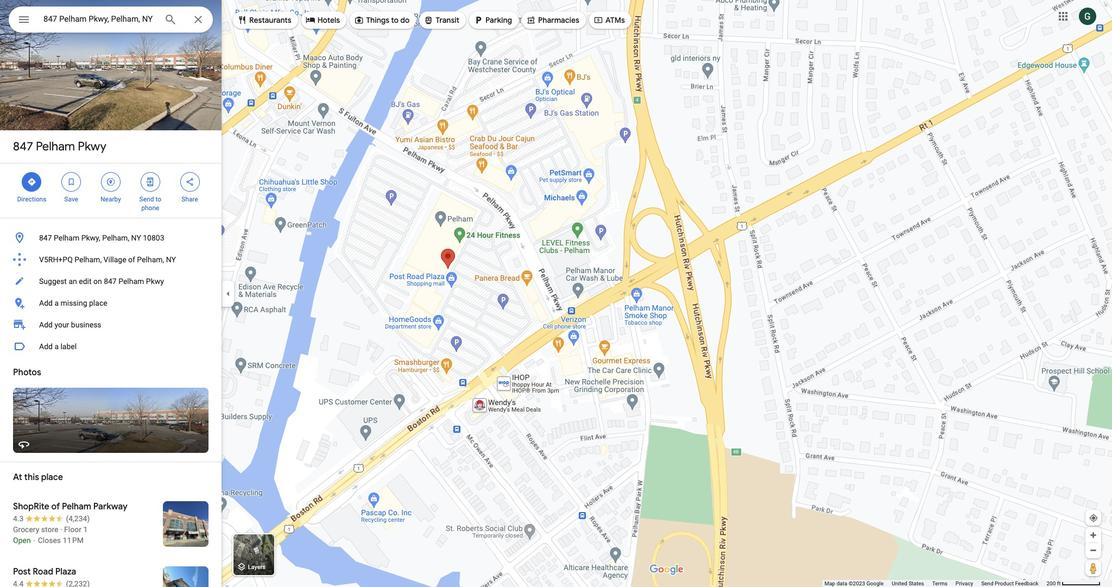 Task type: locate. For each thing, give the bounding box(es) containing it.
add a missing place button
[[0, 292, 222, 314]]

shoprite
[[13, 501, 49, 512]]

 things to do
[[354, 14, 410, 26]]


[[474, 14, 484, 26]]

pharmacies
[[538, 15, 580, 25]]

0 horizontal spatial 847
[[13, 139, 33, 154]]

200 ft button
[[1047, 581, 1101, 587]]

1 vertical spatial send
[[982, 581, 994, 587]]

send left 'product'
[[982, 581, 994, 587]]

suggest
[[39, 277, 67, 286]]

1 horizontal spatial pkwy
[[146, 277, 164, 286]]

closes
[[38, 536, 61, 545]]

pelham
[[36, 139, 75, 154], [54, 234, 79, 242], [119, 277, 144, 286], [62, 501, 91, 512]]


[[66, 176, 76, 188]]

terms button
[[933, 580, 948, 587]]

add your business
[[39, 321, 101, 329]]

1 horizontal spatial place
[[89, 299, 107, 307]]

add down suggest
[[39, 299, 53, 307]]

0 vertical spatial place
[[89, 299, 107, 307]]

directions
[[17, 196, 46, 203]]


[[306, 14, 315, 26]]

1 horizontal spatial to
[[391, 15, 399, 25]]

at this place
[[13, 472, 63, 483]]

pelham left pkwy,
[[54, 234, 79, 242]]

0 vertical spatial to
[[391, 15, 399, 25]]

847 pelham pkwy
[[13, 139, 106, 154]]

privacy button
[[956, 580, 974, 587]]

terms
[[933, 581, 948, 587]]

show street view coverage image
[[1086, 560, 1102, 576]]

a inside add a label button
[[55, 342, 59, 351]]

google account: greg robinson  
(robinsongreg175@gmail.com) image
[[1079, 7, 1097, 25]]

1 horizontal spatial of
[[128, 255, 135, 264]]

suggest an edit on 847 pelham pkwy button
[[0, 271, 222, 292]]

send inside send to phone
[[139, 196, 154, 203]]

suggest an edit on 847 pelham pkwy
[[39, 277, 164, 286]]

zoom out image
[[1090, 547, 1098, 555]]

 restaurants
[[237, 14, 292, 26]]

0 vertical spatial 847
[[13, 139, 33, 154]]

floor
[[64, 525, 81, 534]]

1 vertical spatial add
[[39, 321, 53, 329]]

place
[[89, 299, 107, 307], [41, 472, 63, 483]]

0 vertical spatial ny
[[131, 234, 141, 242]]

0 horizontal spatial of
[[51, 501, 60, 512]]

0 vertical spatial a
[[55, 299, 59, 307]]

actions for 847 pelham pkwy region
[[0, 164, 222, 218]]

pelham, inside 'button'
[[102, 234, 129, 242]]

1 vertical spatial to
[[156, 196, 161, 203]]

of inside "button"
[[128, 255, 135, 264]]

show your location image
[[1089, 513, 1099, 523]]

1 vertical spatial 847
[[39, 234, 52, 242]]

send inside button
[[982, 581, 994, 587]]

847 for 847 pelham pkwy
[[13, 139, 33, 154]]

1 vertical spatial a
[[55, 342, 59, 351]]

missing
[[61, 299, 87, 307]]

1 a from the top
[[55, 299, 59, 307]]

847 pelham pkwy, pelham, ny 10803
[[39, 234, 164, 242]]

of right village
[[128, 255, 135, 264]]

add left your
[[39, 321, 53, 329]]

847 up 
[[13, 139, 33, 154]]

1 horizontal spatial send
[[982, 581, 994, 587]]

0 vertical spatial send
[[139, 196, 154, 203]]

1 add from the top
[[39, 299, 53, 307]]

2 horizontal spatial 847
[[104, 277, 117, 286]]

phone
[[141, 204, 159, 212]]

v5rh+pq
[[39, 255, 73, 264]]

add left label
[[39, 342, 53, 351]]

0 vertical spatial add
[[39, 299, 53, 307]]

to
[[391, 15, 399, 25], [156, 196, 161, 203]]

united
[[892, 581, 908, 587]]

1 horizontal spatial ny
[[166, 255, 176, 264]]

2 a from the top
[[55, 342, 59, 351]]

an
[[69, 277, 77, 286]]

google
[[867, 581, 884, 587]]

shoprite of pelham parkway
[[13, 501, 128, 512]]

847 pelham pkwy main content
[[0, 0, 222, 587]]

parking
[[486, 15, 512, 25]]

of up 4.3 stars 4,234 reviews image
[[51, 501, 60, 512]]

847 Pelham Pkwy, Pelham, NY 10803 field
[[9, 7, 213, 33]]

photos
[[13, 367, 41, 378]]

footer inside google maps element
[[825, 580, 1047, 587]]

send for send to phone
[[139, 196, 154, 203]]

pkwy down 10803
[[146, 277, 164, 286]]

edit
[[79, 277, 92, 286]]

grocery
[[13, 525, 39, 534]]

place right this
[[41, 472, 63, 483]]

hotels
[[318, 15, 340, 25]]

0 horizontal spatial to
[[156, 196, 161, 203]]

footer containing map data ©2023 google
[[825, 580, 1047, 587]]

ny
[[131, 234, 141, 242], [166, 255, 176, 264]]

4.3
[[13, 514, 24, 523]]

10803
[[143, 234, 164, 242]]

a
[[55, 299, 59, 307], [55, 342, 59, 351]]


[[106, 176, 116, 188]]

to left the do
[[391, 15, 399, 25]]

send for send product feedback
[[982, 581, 994, 587]]

send product feedback button
[[982, 580, 1039, 587]]

v5rh+pq pelham, village of pelham, ny
[[39, 255, 176, 264]]

add a label button
[[0, 336, 222, 357]]

847 right on
[[104, 277, 117, 286]]

1 horizontal spatial pelham,
[[102, 234, 129, 242]]

1 vertical spatial ny
[[166, 255, 176, 264]]

united states
[[892, 581, 924, 587]]

pelham, down pkwy,
[[75, 255, 102, 264]]

0 vertical spatial of
[[128, 255, 135, 264]]

to inside send to phone
[[156, 196, 161, 203]]

a left label
[[55, 342, 59, 351]]

pkwy
[[78, 139, 106, 154], [146, 277, 164, 286]]

a for label
[[55, 342, 59, 351]]

3 add from the top
[[39, 342, 53, 351]]

pelham, up village
[[102, 234, 129, 242]]

send
[[139, 196, 154, 203], [982, 581, 994, 587]]

save
[[64, 196, 78, 203]]

0 horizontal spatial pkwy
[[78, 139, 106, 154]]

1 horizontal spatial 847
[[39, 234, 52, 242]]

200 ft
[[1047, 581, 1061, 587]]

at
[[13, 472, 22, 483]]

pelham, down 10803
[[137, 255, 164, 264]]

pkwy up 
[[78, 139, 106, 154]]

a inside add a missing place button
[[55, 299, 59, 307]]

google maps element
[[0, 0, 1113, 587]]

11 pm
[[63, 536, 84, 545]]

add a missing place
[[39, 299, 107, 307]]

2 add from the top
[[39, 321, 53, 329]]


[[185, 176, 195, 188]]

847 up v5rh+pq
[[39, 234, 52, 242]]

a for missing
[[55, 299, 59, 307]]

add
[[39, 299, 53, 307], [39, 321, 53, 329], [39, 342, 53, 351]]

plaza
[[55, 567, 76, 577]]

states
[[909, 581, 924, 587]]

pelham down village
[[119, 277, 144, 286]]

0 horizontal spatial send
[[139, 196, 154, 203]]

to up phone
[[156, 196, 161, 203]]

2 vertical spatial 847
[[104, 277, 117, 286]]

1 vertical spatial of
[[51, 501, 60, 512]]

847
[[13, 139, 33, 154], [39, 234, 52, 242], [104, 277, 117, 286]]

1 vertical spatial pkwy
[[146, 277, 164, 286]]

0 horizontal spatial ny
[[131, 234, 141, 242]]

of
[[128, 255, 135, 264], [51, 501, 60, 512]]

footer
[[825, 580, 1047, 587]]

pelham inside 'button'
[[54, 234, 79, 242]]

send up phone
[[139, 196, 154, 203]]


[[237, 14, 247, 26]]

2 vertical spatial add
[[39, 342, 53, 351]]

grocery store · floor 1 open ⋅ closes 11 pm
[[13, 525, 88, 545]]

things
[[366, 15, 390, 25]]

 transit
[[424, 14, 460, 26]]

None field
[[43, 12, 155, 26]]

1 vertical spatial place
[[41, 472, 63, 483]]

place down on
[[89, 299, 107, 307]]

847 inside 'button'
[[39, 234, 52, 242]]

4.4 stars 2,232 reviews image
[[13, 579, 90, 587]]

a left missing
[[55, 299, 59, 307]]

your
[[55, 321, 69, 329]]

post
[[13, 567, 31, 577]]



Task type: vqa. For each thing, say whether or not it's contained in the screenshot.
Transit in the left of the page
yes



Task type: describe. For each thing, give the bounding box(es) containing it.

[[526, 14, 536, 26]]


[[594, 14, 604, 26]]

add your business link
[[0, 314, 222, 336]]

store
[[41, 525, 58, 534]]

(4,234)
[[66, 514, 90, 523]]

map
[[825, 581, 836, 587]]

847 for 847 pelham pkwy, pelham, ny 10803
[[39, 234, 52, 242]]

⋅
[[33, 536, 36, 545]]

parkway
[[93, 501, 128, 512]]

0 vertical spatial pkwy
[[78, 139, 106, 154]]


[[145, 176, 155, 188]]

1
[[83, 525, 88, 534]]

atms
[[606, 15, 625, 25]]

add for add a label
[[39, 342, 53, 351]]


[[17, 12, 30, 27]]

restaurants
[[249, 15, 292, 25]]

 parking
[[474, 14, 512, 26]]

4.3 stars 4,234 reviews image
[[13, 513, 90, 524]]

share
[[182, 196, 198, 203]]

·
[[60, 525, 62, 534]]


[[27, 176, 37, 188]]

feedback
[[1016, 581, 1039, 587]]

data
[[837, 581, 848, 587]]

847 inside button
[[104, 277, 117, 286]]


[[354, 14, 364, 26]]

pkwy inside 'suggest an edit on 847 pelham pkwy' button
[[146, 277, 164, 286]]

road
[[33, 567, 53, 577]]

 button
[[9, 7, 39, 35]]

on
[[93, 277, 102, 286]]

post road plaza
[[13, 567, 76, 577]]

 atms
[[594, 14, 625, 26]]

add a label
[[39, 342, 77, 351]]

pelham up 
[[36, 139, 75, 154]]

pelham up "(4,234)"
[[62, 501, 91, 512]]

map data ©2023 google
[[825, 581, 884, 587]]

open
[[13, 536, 31, 545]]

layers
[[248, 564, 266, 571]]

 hotels
[[306, 14, 340, 26]]

send to phone
[[139, 196, 161, 212]]

200
[[1047, 581, 1056, 587]]

to inside  things to do
[[391, 15, 399, 25]]

product
[[995, 581, 1014, 587]]

collapse side panel image
[[222, 288, 234, 300]]

label
[[61, 342, 77, 351]]

post road plaza link
[[0, 558, 222, 587]]


[[424, 14, 434, 26]]

do
[[401, 15, 410, 25]]

this
[[24, 472, 39, 483]]

ny inside 'button'
[[131, 234, 141, 242]]

ny inside "button"
[[166, 255, 176, 264]]

privacy
[[956, 581, 974, 587]]

ft
[[1058, 581, 1061, 587]]

pkwy,
[[81, 234, 100, 242]]

send product feedback
[[982, 581, 1039, 587]]

business
[[71, 321, 101, 329]]

nearby
[[101, 196, 121, 203]]

847 pelham pkwy, pelham, ny 10803 button
[[0, 227, 222, 249]]

0 horizontal spatial place
[[41, 472, 63, 483]]

©2023
[[849, 581, 866, 587]]

zoom in image
[[1090, 531, 1098, 539]]

2 horizontal spatial pelham,
[[137, 255, 164, 264]]

united states button
[[892, 580, 924, 587]]

transit
[[436, 15, 460, 25]]

v5rh+pq pelham, village of pelham, ny button
[[0, 249, 222, 271]]

place inside button
[[89, 299, 107, 307]]

village
[[104, 255, 126, 264]]

 search field
[[9, 7, 213, 35]]

add for add your business
[[39, 321, 53, 329]]

 pharmacies
[[526, 14, 580, 26]]

0 horizontal spatial pelham,
[[75, 255, 102, 264]]

none field inside 847 pelham pkwy, pelham, ny 10803 field
[[43, 12, 155, 26]]

add for add a missing place
[[39, 299, 53, 307]]

pelham inside button
[[119, 277, 144, 286]]



